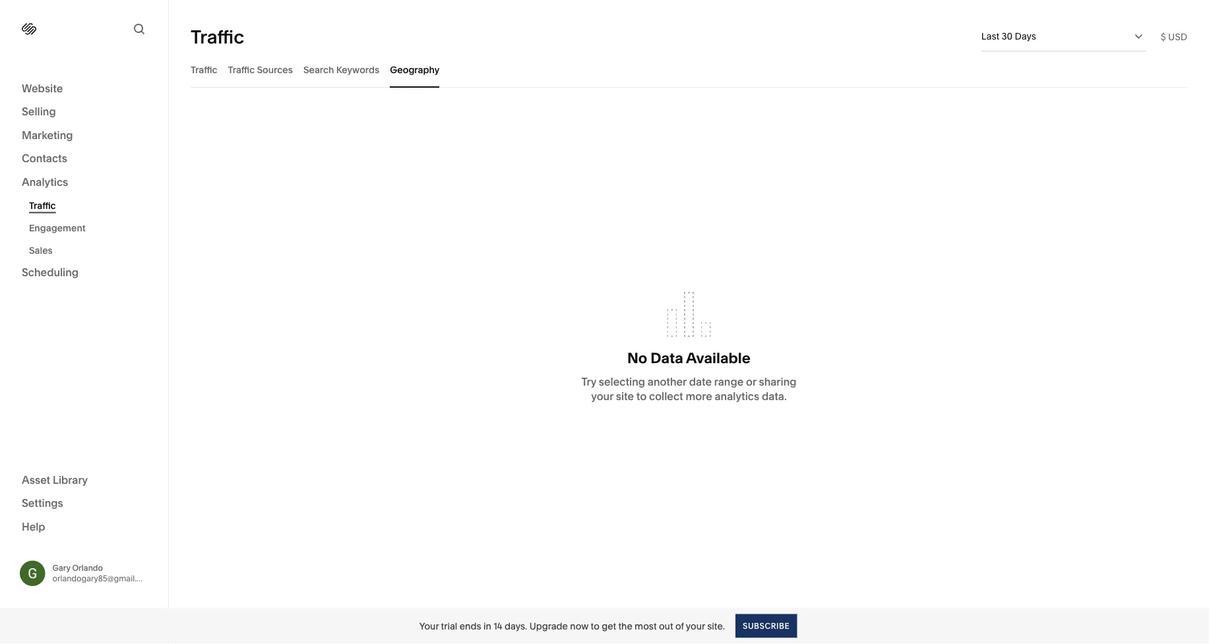 Task type: describe. For each thing, give the bounding box(es) containing it.
14
[[494, 621, 503, 632]]

scheduling link
[[22, 266, 147, 281]]

website link
[[22, 81, 147, 97]]

asset
[[22, 474, 50, 487]]

traffic sources button
[[228, 51, 293, 88]]

30
[[1002, 31, 1013, 42]]

get
[[602, 621, 617, 632]]

trial
[[441, 621, 458, 632]]

$
[[1162, 31, 1167, 42]]

traffic left traffic sources
[[191, 64, 218, 75]]

traffic inside "link"
[[29, 200, 56, 211]]

asset library
[[22, 474, 88, 487]]

0 horizontal spatial to
[[591, 621, 600, 632]]

traffic sources
[[228, 64, 293, 75]]

contacts
[[22, 152, 67, 165]]

subscribe button
[[736, 615, 798, 639]]

asset library link
[[22, 473, 147, 489]]

search keywords button
[[304, 51, 380, 88]]

gary
[[52, 564, 70, 573]]

website
[[22, 82, 63, 95]]

most
[[635, 621, 657, 632]]

data.
[[762, 390, 787, 403]]

geography
[[390, 64, 440, 75]]

days.
[[505, 621, 528, 632]]

usd
[[1169, 31, 1188, 42]]

site
[[616, 390, 634, 403]]

site.
[[708, 621, 725, 632]]

last 30 days
[[982, 31, 1037, 42]]

now
[[571, 621, 589, 632]]

$ usd
[[1162, 31, 1188, 42]]

data
[[651, 350, 684, 367]]

your trial ends in 14 days. upgrade now to get the most out of your site.
[[420, 621, 725, 632]]

search keywords
[[304, 64, 380, 75]]

sales
[[29, 245, 53, 256]]

analytics
[[715, 390, 760, 403]]

the
[[619, 621, 633, 632]]

days
[[1015, 31, 1037, 42]]

engagement link
[[29, 217, 154, 239]]

library
[[53, 474, 88, 487]]

contacts link
[[22, 151, 147, 167]]

orlando
[[72, 564, 103, 573]]

selling
[[22, 105, 56, 118]]

selecting
[[599, 376, 646, 389]]

your inside try selecting another date range or sharing your site to collect more analytics data.
[[592, 390, 614, 403]]

ends
[[460, 621, 482, 632]]

orlandogary85@gmail.com
[[52, 574, 153, 584]]

engagement
[[29, 222, 86, 234]]

out
[[659, 621, 674, 632]]

more
[[686, 390, 713, 403]]

sales link
[[29, 239, 154, 262]]



Task type: vqa. For each thing, say whether or not it's contained in the screenshot.
options
no



Task type: locate. For each thing, give the bounding box(es) containing it.
marketing link
[[22, 128, 147, 144]]

try
[[582, 376, 597, 389]]

settings link
[[22, 497, 147, 512]]

settings
[[22, 497, 63, 510]]

geography button
[[390, 51, 440, 88]]

upgrade
[[530, 621, 568, 632]]

your down try
[[592, 390, 614, 403]]

1 horizontal spatial your
[[686, 621, 706, 632]]

traffic up traffic button
[[191, 25, 244, 48]]

search
[[304, 64, 334, 75]]

last
[[982, 31, 1000, 42]]

keywords
[[336, 64, 380, 75]]

sources
[[257, 64, 293, 75]]

traffic down analytics
[[29, 200, 56, 211]]

of
[[676, 621, 684, 632]]

in
[[484, 621, 492, 632]]

traffic left sources
[[228, 64, 255, 75]]

traffic inside button
[[228, 64, 255, 75]]

subscribe
[[743, 622, 790, 631]]

sharing
[[759, 376, 797, 389]]

your
[[592, 390, 614, 403], [686, 621, 706, 632]]

help link
[[22, 520, 45, 535]]

0 vertical spatial to
[[637, 390, 647, 403]]

help
[[22, 521, 45, 534]]

traffic button
[[191, 51, 218, 88]]

to left the get
[[591, 621, 600, 632]]

analytics
[[22, 176, 68, 188]]

0 vertical spatial your
[[592, 390, 614, 403]]

1 vertical spatial to
[[591, 621, 600, 632]]

date
[[690, 376, 712, 389]]

traffic link
[[29, 194, 154, 217]]

collect
[[650, 390, 684, 403]]

no data available
[[628, 350, 751, 367]]

1 horizontal spatial to
[[637, 390, 647, 403]]

marketing
[[22, 129, 73, 142]]

or
[[747, 376, 757, 389]]

0 horizontal spatial your
[[592, 390, 614, 403]]

no
[[628, 350, 648, 367]]

tab list
[[191, 51, 1188, 88]]

another
[[648, 376, 687, 389]]

analytics link
[[22, 175, 147, 190]]

to inside try selecting another date range or sharing your site to collect more analytics data.
[[637, 390, 647, 403]]

last 30 days button
[[982, 22, 1147, 51]]

your
[[420, 621, 439, 632]]

to
[[637, 390, 647, 403], [591, 621, 600, 632]]

selling link
[[22, 105, 147, 120]]

traffic
[[191, 25, 244, 48], [191, 64, 218, 75], [228, 64, 255, 75], [29, 200, 56, 211]]

to right site
[[637, 390, 647, 403]]

range
[[715, 376, 744, 389]]

your right of
[[686, 621, 706, 632]]

try selecting another date range or sharing your site to collect more analytics data.
[[582, 376, 797, 403]]

tab list containing traffic
[[191, 51, 1188, 88]]

scheduling
[[22, 266, 79, 279]]

gary orlando orlandogary85@gmail.com
[[52, 564, 153, 584]]

1 vertical spatial your
[[686, 621, 706, 632]]

available
[[687, 350, 751, 367]]



